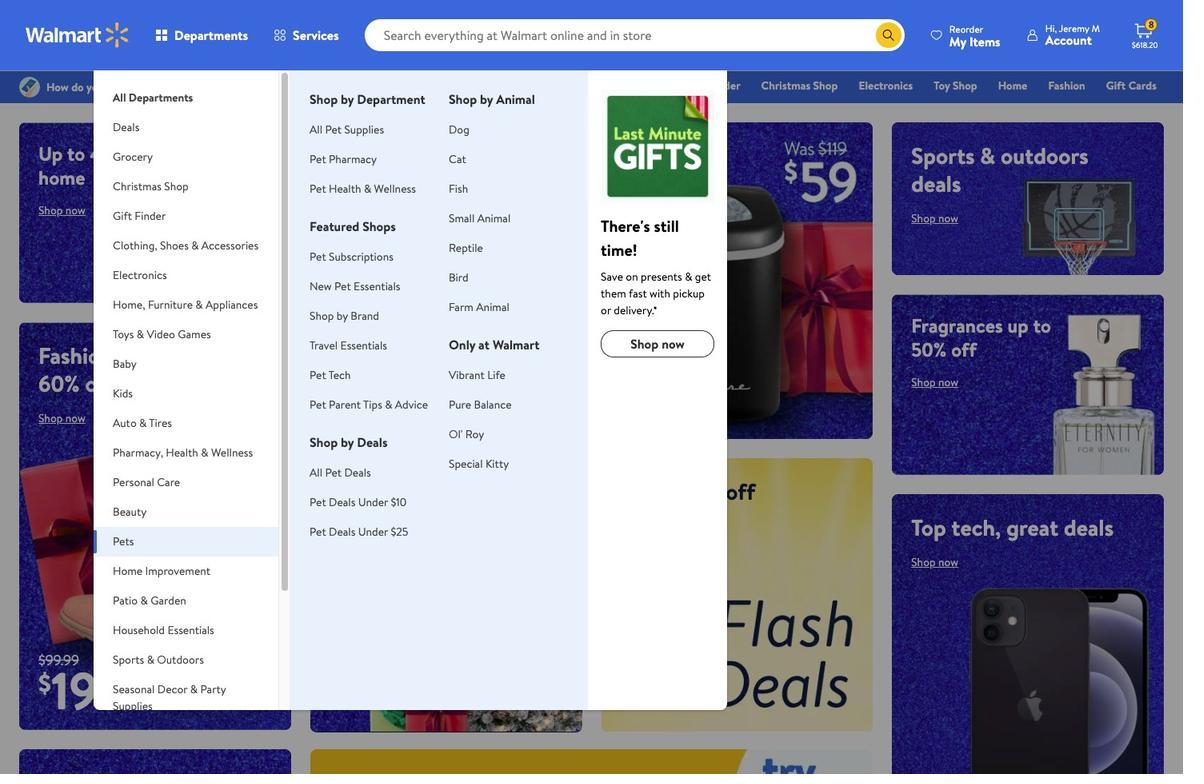 Task type: vqa. For each thing, say whether or not it's contained in the screenshot.
All Pet Deals in the left bottom of the page
yes



Task type: describe. For each thing, give the bounding box(es) containing it.
pet for pet health & wellness
[[310, 181, 326, 197]]

off for up to 65% off
[[726, 476, 755, 507]]

pure
[[449, 397, 471, 413]]

walmart image
[[26, 22, 130, 48]]

fish
[[449, 181, 468, 197]]

new
[[310, 278, 332, 294]]

pharmacy, health & wellness button
[[94, 438, 278, 468]]

gift for gift finder dropdown button
[[113, 208, 132, 224]]

roy
[[465, 426, 484, 442]]

up for up to 50% off seasonal decor
[[329, 476, 354, 503]]

now down home
[[65, 202, 86, 218]]

ol' roy link
[[449, 426, 484, 442]]

home, furniture & appliances button
[[94, 290, 278, 320]]

pets button
[[94, 527, 278, 557]]

baby
[[113, 356, 137, 372]]

outdoors
[[1001, 140, 1089, 171]]

1 horizontal spatial supplies
[[344, 122, 384, 138]]

to for up to 50% off seasonal decor
[[358, 476, 376, 503]]

services
[[293, 26, 339, 44]]

there's still time! save on presents & get them fast with pickup or delivery.*
[[601, 215, 711, 318]]

search icon image
[[882, 29, 895, 42]]

pet deals under $10
[[310, 494, 407, 510]]

pets image
[[601, 90, 714, 203]]

all departments link
[[94, 70, 278, 113]]

electronics link
[[852, 77, 920, 94]]

one
[[1034, 100, 1058, 116]]

& inside there's still time! save on presents & get them fast with pickup or delivery.*
[[685, 269, 692, 285]]

essentials up brand
[[354, 278, 400, 294]]

fashion gifts up to 60% off
[[38, 340, 219, 399]]

now down top
[[938, 554, 959, 570]]

to for up to 40% off home
[[67, 140, 85, 167]]

services button
[[261, 16, 352, 54]]

home for home improvement
[[113, 563, 143, 579]]

only at walmart
[[449, 336, 540, 354]]

pet pharmacy
[[310, 151, 377, 167]]

& inside seasonal decor & party supplies
[[190, 682, 198, 698]]

animal for farm animal
[[476, 299, 510, 315]]

seasonal decor & party supplies
[[113, 682, 226, 714]]

99
[[99, 664, 124, 695]]

& right shoes
[[191, 238, 199, 254]]

pet tech link
[[310, 367, 351, 383]]

games
[[178, 326, 211, 342]]

bird
[[449, 270, 469, 286]]

pet parent tips & advice
[[310, 397, 428, 413]]

sports for sports & outdoors
[[113, 652, 144, 668]]

gift finder button
[[94, 202, 278, 231]]

fashion for fashion
[[1048, 78, 1086, 94]]

$10
[[391, 494, 407, 510]]

farm animal
[[449, 299, 510, 315]]

off inside fragrances up to 50% off
[[951, 336, 977, 363]]

pet health & wellness
[[310, 181, 416, 197]]

shop now link for top tech, great deals
[[911, 554, 959, 570]]

60%
[[38, 368, 80, 399]]

shop now link for fashion gifts up to 60% off
[[38, 410, 86, 426]]

$618.20
[[1132, 39, 1158, 50]]

off for up to 40% off home
[[131, 140, 157, 167]]

patio & garden button
[[94, 586, 278, 616]]

christmas shop link
[[754, 77, 845, 94]]

personal care
[[113, 474, 180, 490]]

up for up to 65% off
[[620, 476, 649, 507]]

& right the furniture
[[195, 297, 203, 313]]

pet right "new"
[[334, 278, 351, 294]]

auto & tires
[[113, 415, 172, 431]]

shop now link for sports & outdoors deals
[[911, 210, 959, 226]]

shop by brand
[[310, 308, 379, 324]]

improvement
[[145, 563, 210, 579]]

to inside fragrances up to 50% off
[[1033, 312, 1051, 339]]

walmart+
[[1109, 100, 1157, 116]]

grocery & essentials link
[[559, 77, 673, 94]]

sports & outdoors
[[113, 652, 204, 668]]

up to 50% off seasonal decor
[[329, 476, 452, 527]]

toys & video games
[[113, 326, 211, 342]]

essentials inside dropdown button
[[168, 622, 214, 638]]

one debit link
[[1027, 99, 1096, 117]]

pet tech
[[310, 367, 351, 383]]

account
[[1045, 31, 1092, 49]]

departments button
[[142, 16, 261, 54]]

& down walmart site-wide search box
[[608, 78, 616, 94]]

at
[[479, 336, 490, 354]]

& right toys
[[137, 326, 144, 342]]

all pet supplies link
[[310, 122, 384, 138]]

now down "60%"
[[65, 410, 86, 426]]

only
[[449, 336, 475, 354]]

reorder
[[950, 22, 984, 36]]

get
[[695, 269, 711, 285]]

auto
[[113, 415, 137, 431]]

pets
[[113, 534, 134, 550]]

gift finder for gift finder dropdown button
[[113, 208, 166, 224]]

deals for top tech, great deals
[[1064, 512, 1114, 543]]

home improvement
[[113, 563, 210, 579]]

home,
[[113, 297, 145, 313]]

with
[[650, 286, 670, 302]]

by for brand
[[337, 308, 348, 324]]

up to 65% off
[[620, 476, 755, 507]]

vibrant
[[449, 367, 485, 383]]

patio
[[113, 593, 138, 609]]

to for up to 65% off
[[654, 476, 675, 507]]

deals inside dropdown button
[[113, 119, 139, 135]]

special kitty link
[[449, 456, 509, 472]]

life
[[487, 367, 505, 383]]

kids button
[[94, 379, 278, 409]]

health for pharmacy,
[[166, 445, 198, 461]]

pet for pet parent tips & advice
[[310, 397, 326, 413]]

wellness for pet health & wellness
[[374, 181, 416, 197]]

gift for gift finder link
[[687, 78, 706, 94]]

off for up to 50% off seasonal decor
[[421, 476, 446, 503]]

cat link
[[449, 151, 466, 167]]

brand
[[351, 308, 379, 324]]

fashion for fashion gifts up to 60% off
[[38, 340, 113, 371]]

grocery for grocery & essentials
[[566, 78, 605, 94]]

shops
[[363, 218, 396, 235]]

now right tips
[[384, 391, 410, 411]]

christmas shop for christmas shop link
[[761, 78, 838, 94]]

dog link
[[449, 122, 470, 138]]

all for shop by deals
[[310, 465, 322, 481]]

all pet deals link
[[310, 465, 371, 481]]

& left the tires
[[139, 415, 147, 431]]

shop by brand link
[[310, 308, 379, 324]]

vibrant life link
[[449, 367, 505, 383]]

sports & outdoors button
[[94, 646, 278, 675]]

pet for pet subscriptions
[[310, 249, 326, 265]]

travel essentials link
[[310, 338, 387, 354]]

pet for pet deals under $25
[[310, 524, 326, 540]]

electronics for electronics dropdown button
[[113, 267, 167, 283]]

shop now link for fragrances up to 50% off
[[911, 375, 959, 391]]

reptile link
[[449, 240, 483, 256]]

pet for pet deals under $10
[[310, 494, 326, 510]]

wellness for pharmacy, health & wellness
[[211, 445, 253, 461]]

care
[[157, 474, 180, 490]]

decor
[[157, 682, 187, 698]]

health for pet
[[329, 181, 361, 197]]

presents
[[641, 269, 682, 285]]

video
[[147, 326, 175, 342]]

65%
[[680, 476, 720, 507]]



Task type: locate. For each thing, give the bounding box(es) containing it.
& inside sports & outdoors deals
[[980, 140, 996, 171]]

finder inside dropdown button
[[135, 208, 166, 224]]

now down fragrances up to 50% off
[[938, 375, 959, 391]]

0 vertical spatial home
[[998, 78, 1028, 94]]

0 horizontal spatial up
[[38, 140, 63, 167]]

up inside "fashion gifts up to 60% off"
[[169, 340, 193, 371]]

0 horizontal spatial gift
[[113, 208, 132, 224]]

m
[[1092, 22, 1100, 35]]

Walmart Site-Wide search field
[[365, 19, 905, 51]]

electronics for 'electronics' 'link'
[[859, 78, 913, 94]]

& left party
[[190, 682, 198, 698]]

1 horizontal spatial finder
[[709, 78, 741, 94]]

departments up the deals dropdown button
[[129, 90, 193, 106]]

to inside up to 50% off seasonal decor
[[358, 476, 376, 503]]

1 horizontal spatial up
[[329, 476, 354, 503]]

grocery button
[[94, 142, 278, 172]]

& inside dropdown button
[[201, 445, 208, 461]]

& left get
[[685, 269, 692, 285]]

household
[[113, 622, 165, 638]]

items
[[970, 32, 1001, 50]]

shop by animal
[[449, 90, 535, 108]]

grocery for grocery
[[113, 149, 153, 165]]

on
[[626, 269, 638, 285]]

time!
[[601, 239, 637, 261]]

finder up clothing,
[[135, 208, 166, 224]]

0 horizontal spatial fashion
[[38, 340, 113, 371]]

pet deals under $10 link
[[310, 494, 407, 510]]

to inside 'up to 40% off home'
[[67, 140, 85, 167]]

50% inside fragrances up to 50% off
[[911, 336, 947, 363]]

0 horizontal spatial finder
[[135, 208, 166, 224]]

pet down pet deals under $10
[[310, 524, 326, 540]]

farm
[[449, 299, 474, 315]]

by for animal
[[480, 90, 493, 108]]

wellness inside dropdown button
[[211, 445, 253, 461]]

finder for gift finder link
[[709, 78, 741, 94]]

1 vertical spatial christmas
[[113, 178, 162, 194]]

top tech, great deals
[[911, 512, 1114, 543]]

now down the seasonal
[[356, 538, 377, 554]]

0 horizontal spatial up
[[169, 340, 193, 371]]

0 horizontal spatial gift finder
[[113, 208, 166, 224]]

1 horizontal spatial christmas
[[761, 78, 811, 94]]

shop inside 'dropdown button'
[[164, 178, 189, 194]]

1 horizontal spatial wellness
[[374, 181, 416, 197]]

2 vertical spatial all
[[310, 465, 322, 481]]

off inside 'up to 40% off home'
[[131, 140, 157, 167]]

$99.99 $ 19 99
[[38, 650, 124, 726]]

0 vertical spatial supplies
[[344, 122, 384, 138]]

decor
[[404, 500, 452, 527]]

gift up clothing,
[[113, 208, 132, 224]]

all down the shop by deals
[[310, 465, 322, 481]]

hi,
[[1045, 22, 1057, 35]]

featured
[[310, 218, 360, 235]]

0 horizontal spatial 50%
[[381, 476, 416, 503]]

pure balance link
[[449, 397, 512, 413]]

department
[[357, 90, 425, 108]]

home up patio
[[113, 563, 143, 579]]

was dollar $99.99, now dollar 19.99 group
[[19, 650, 124, 730]]

home, furniture & appliances
[[113, 297, 258, 313]]

0 vertical spatial gift finder
[[687, 78, 741, 94]]

tires
[[149, 415, 172, 431]]

essentials
[[618, 78, 666, 94], [354, 278, 400, 294], [340, 338, 387, 354], [168, 622, 214, 638]]

1 vertical spatial wellness
[[211, 445, 253, 461]]

reptile
[[449, 240, 483, 256]]

under
[[358, 494, 388, 510], [358, 524, 388, 540]]

1 horizontal spatial 50%
[[911, 336, 947, 363]]

christmas for christmas shop link
[[761, 78, 811, 94]]

gift cards registry
[[973, 78, 1157, 116]]

by left brand
[[337, 308, 348, 324]]

shop now link for up to 40% off home
[[38, 202, 86, 218]]

gift finder for gift finder link
[[687, 78, 741, 94]]

gift down search search box
[[687, 78, 706, 94]]

1 vertical spatial deals
[[1064, 512, 1114, 543]]

2 under from the top
[[358, 524, 388, 540]]

under left $10
[[358, 494, 388, 510]]

up inside up to 50% off seasonal decor
[[329, 476, 354, 503]]

under for $25
[[358, 524, 388, 540]]

0 horizontal spatial home
[[113, 563, 143, 579]]

1 horizontal spatial sports
[[911, 140, 975, 171]]

sports down the registry
[[911, 140, 975, 171]]

jeremy
[[1059, 22, 1089, 35]]

clothing,
[[113, 238, 157, 254]]

pet left pharmacy
[[310, 151, 326, 167]]

pet parent tips & advice link
[[310, 397, 428, 413]]

0 vertical spatial grocery
[[566, 78, 605, 94]]

pharmacy
[[329, 151, 377, 167]]

& right tips
[[385, 397, 392, 413]]

1 horizontal spatial fashion
[[1048, 78, 1086, 94]]

great
[[1007, 512, 1059, 543]]

christmas inside 'dropdown button'
[[113, 178, 162, 194]]

pet for pet pharmacy
[[310, 151, 326, 167]]

home up the registry
[[998, 78, 1028, 94]]

christmas down 40%
[[113, 178, 162, 194]]

grocery right deals link
[[566, 78, 605, 94]]

0 horizontal spatial christmas
[[113, 178, 162, 194]]

0 vertical spatial departments
[[174, 26, 248, 44]]

wellness up the shops
[[374, 181, 416, 197]]

1 vertical spatial electronics
[[113, 267, 167, 283]]

by left deals link
[[480, 90, 493, 108]]

fashion up one debit
[[1048, 78, 1086, 94]]

departments inside dropdown button
[[174, 26, 248, 44]]

1 horizontal spatial up
[[1008, 312, 1029, 339]]

fragrances
[[911, 312, 1003, 339]]

gift left cards
[[1106, 78, 1126, 94]]

christmas for christmas shop 'dropdown button'
[[113, 178, 162, 194]]

grocery down the deals dropdown button
[[113, 149, 153, 165]]

pickup
[[673, 286, 705, 302]]

supplies down seasonal
[[113, 698, 153, 714]]

1 vertical spatial under
[[358, 524, 388, 540]]

$99.99
[[38, 650, 79, 670]]

home
[[38, 164, 85, 191]]

0 vertical spatial sports
[[911, 140, 975, 171]]

1 vertical spatial christmas shop
[[113, 178, 189, 194]]

&
[[608, 78, 616, 94], [980, 140, 996, 171], [364, 181, 371, 197], [191, 238, 199, 254], [685, 269, 692, 285], [195, 297, 203, 313], [137, 326, 144, 342], [385, 397, 392, 413], [139, 415, 147, 431], [201, 445, 208, 461], [140, 593, 148, 609], [147, 652, 154, 668], [190, 682, 198, 698]]

2 horizontal spatial gift
[[1106, 78, 1126, 94]]

now down with
[[662, 335, 685, 353]]

8 $618.20
[[1132, 18, 1158, 50]]

pet left parent
[[310, 397, 326, 413]]

pet up "new"
[[310, 249, 326, 265]]

pet left 'tech'
[[310, 367, 326, 383]]

under for $10
[[358, 494, 388, 510]]

0 horizontal spatial deals
[[911, 168, 961, 199]]

0 horizontal spatial christmas shop
[[113, 178, 189, 194]]

christmas
[[761, 78, 811, 94], [113, 178, 162, 194]]

electronics
[[859, 78, 913, 94], [113, 267, 167, 283]]

reorder my items
[[950, 22, 1001, 50]]

cards
[[1129, 78, 1157, 94]]

1 horizontal spatial electronics
[[859, 78, 913, 94]]

sports inside sports & outdoors deals
[[911, 140, 975, 171]]

patio & garden
[[113, 593, 186, 609]]

1 vertical spatial fashion
[[38, 340, 113, 371]]

clothing, shoes & accessories
[[113, 238, 259, 254]]

0 vertical spatial 50%
[[911, 336, 947, 363]]

home for home
[[998, 78, 1028, 94]]

home inside 'dropdown button'
[[113, 563, 143, 579]]

all up 40%
[[113, 90, 126, 106]]

1 horizontal spatial home
[[998, 78, 1028, 94]]

by for deals
[[341, 434, 354, 451]]

travel essentials
[[310, 338, 387, 354]]

0 horizontal spatial grocery
[[113, 149, 153, 165]]

or
[[601, 302, 611, 318]]

1 vertical spatial sports
[[113, 652, 144, 668]]

Search search field
[[365, 19, 905, 51]]

essentials down patio & garden dropdown button
[[168, 622, 214, 638]]

2 horizontal spatial up
[[620, 476, 649, 507]]

50% inside up to 50% off seasonal decor
[[381, 476, 416, 503]]

1 horizontal spatial christmas shop
[[761, 78, 838, 94]]

& down pharmacy
[[364, 181, 371, 197]]

deals inside sports & outdoors deals
[[911, 168, 961, 199]]

1 vertical spatial home
[[113, 563, 143, 579]]

grocery inside dropdown button
[[113, 149, 153, 165]]

0 horizontal spatial electronics
[[113, 267, 167, 283]]

garden
[[151, 593, 186, 609]]

1 vertical spatial 50%
[[381, 476, 416, 503]]

0 horizontal spatial sports
[[113, 652, 144, 668]]

wellness down the auto & tires dropdown button
[[211, 445, 253, 461]]

pet down pet pharmacy
[[310, 181, 326, 197]]

accessories
[[201, 238, 259, 254]]

furniture
[[148, 297, 193, 313]]

balance
[[474, 397, 512, 413]]

small
[[449, 210, 475, 226]]

0 vertical spatial health
[[329, 181, 361, 197]]

toys
[[113, 326, 134, 342]]

electronics inside dropdown button
[[113, 267, 167, 283]]

finder left christmas shop link
[[709, 78, 741, 94]]

1 horizontal spatial health
[[329, 181, 361, 197]]

1 vertical spatial supplies
[[113, 698, 153, 714]]

0 vertical spatial under
[[358, 494, 388, 510]]

0 vertical spatial deals
[[911, 168, 961, 199]]

up inside 'up to 40% off home'
[[38, 140, 63, 167]]

all pet deals
[[310, 465, 371, 481]]

deals for sports & outdoors deals
[[911, 168, 961, 199]]

supplies down 'shop by department'
[[344, 122, 384, 138]]

2 vertical spatial animal
[[476, 299, 510, 315]]

1 vertical spatial all
[[310, 122, 322, 138]]

home link
[[991, 77, 1035, 94]]

1 horizontal spatial grocery
[[566, 78, 605, 94]]

0 horizontal spatial wellness
[[211, 445, 253, 461]]

1 vertical spatial health
[[166, 445, 198, 461]]

all
[[113, 90, 126, 106], [310, 122, 322, 138], [310, 465, 322, 481]]

registry link
[[965, 99, 1021, 117]]

1 vertical spatial animal
[[477, 210, 511, 226]]

now down sports & outdoors deals
[[938, 210, 959, 226]]

auto & tires button
[[94, 409, 278, 438]]

fashion inside "fashion gifts up to 60% off"
[[38, 340, 113, 371]]

my
[[950, 32, 966, 50]]

there's
[[601, 215, 650, 237]]

health inside dropdown button
[[166, 445, 198, 461]]

0 vertical spatial all
[[113, 90, 126, 106]]

tech
[[329, 367, 351, 383]]

sports for sports & outdoors deals
[[911, 140, 975, 171]]

1 vertical spatial finder
[[135, 208, 166, 224]]

animal for small animal
[[477, 210, 511, 226]]

1 horizontal spatial deals
[[1064, 512, 1114, 543]]

fashion left "baby" at the top left of the page
[[38, 340, 113, 371]]

off inside up to 50% off seasonal decor
[[421, 476, 446, 503]]

sports up seasonal
[[113, 652, 144, 668]]

seasonal decor & party supplies button
[[94, 675, 278, 722]]

outdoors
[[157, 652, 204, 668]]

gift inside gift cards registry
[[1106, 78, 1126, 94]]

off inside "fashion gifts up to 60% off"
[[85, 368, 115, 399]]

shop by deals
[[310, 434, 388, 451]]

0 vertical spatial electronics
[[859, 78, 913, 94]]

sports & outdoors deals
[[911, 140, 1089, 199]]

pet down the shop by deals
[[325, 465, 342, 481]]

0 horizontal spatial health
[[166, 445, 198, 461]]

0 vertical spatial finder
[[709, 78, 741, 94]]

pet up pet pharmacy
[[325, 122, 342, 138]]

1 vertical spatial gift finder
[[113, 208, 166, 224]]

appliances
[[206, 297, 258, 313]]

electronics down clothing,
[[113, 267, 167, 283]]

essentials down search search box
[[618, 78, 666, 94]]

shop now link
[[38, 202, 86, 218], [911, 210, 959, 226], [601, 330, 714, 358], [911, 375, 959, 391], [329, 381, 429, 420], [38, 410, 86, 426], [911, 554, 959, 570]]

all for shop by department
[[310, 122, 322, 138]]

50%
[[911, 336, 947, 363], [381, 476, 416, 503]]

0 vertical spatial animal
[[496, 90, 535, 108]]

christmas shop inside 'dropdown button'
[[113, 178, 189, 194]]

seasonal
[[329, 500, 400, 527]]

0 vertical spatial fashion
[[1048, 78, 1086, 94]]

& left outdoors
[[147, 652, 154, 668]]

household essentials button
[[94, 616, 278, 646]]

health down the auto & tires dropdown button
[[166, 445, 198, 461]]

to inside "fashion gifts up to 60% off"
[[199, 340, 219, 371]]

gift finder inside dropdown button
[[113, 208, 166, 224]]

by up all pet deals at the bottom of the page
[[341, 434, 354, 451]]

1 vertical spatial grocery
[[113, 149, 153, 165]]

sports inside dropdown button
[[113, 652, 144, 668]]

pet down all pet deals link
[[310, 494, 326, 510]]

christmas right gift finder link
[[761, 78, 811, 94]]

personal
[[113, 474, 154, 490]]

essentials down brand
[[340, 338, 387, 354]]

up for up to 40% off home
[[38, 140, 63, 167]]

& right patio
[[140, 593, 148, 609]]

0 vertical spatial christmas
[[761, 78, 811, 94]]

under left $25
[[358, 524, 388, 540]]

all up pet pharmacy
[[310, 122, 322, 138]]

0 horizontal spatial supplies
[[113, 698, 153, 714]]

& inside dropdown button
[[140, 593, 148, 609]]

1 vertical spatial departments
[[129, 90, 193, 106]]

health down pet pharmacy
[[329, 181, 361, 197]]

departments up all departments link
[[174, 26, 248, 44]]

by for department
[[341, 90, 354, 108]]

toy
[[934, 78, 950, 94]]

1 under from the top
[[358, 494, 388, 510]]

& down the registry
[[980, 140, 996, 171]]

parent
[[329, 397, 361, 413]]

pet
[[325, 122, 342, 138], [310, 151, 326, 167], [310, 181, 326, 197], [310, 249, 326, 265], [334, 278, 351, 294], [310, 367, 326, 383], [310, 397, 326, 413], [325, 465, 342, 481], [310, 494, 326, 510], [310, 524, 326, 540]]

new pet essentials link
[[310, 278, 400, 294]]

finder for gift finder dropdown button
[[135, 208, 166, 224]]

pet for pet tech
[[310, 367, 326, 383]]

0 vertical spatial christmas shop
[[761, 78, 838, 94]]

gift inside dropdown button
[[113, 208, 132, 224]]

christmas shop for christmas shop 'dropdown button'
[[113, 178, 189, 194]]

electronics down search icon
[[859, 78, 913, 94]]

up inside fragrances up to 50% off
[[1008, 312, 1029, 339]]

1 horizontal spatial gift
[[687, 78, 706, 94]]

1 horizontal spatial gift finder
[[687, 78, 741, 94]]

by up all pet supplies
[[341, 90, 354, 108]]

0 vertical spatial wellness
[[374, 181, 416, 197]]

fast
[[629, 286, 647, 302]]

still
[[654, 215, 679, 237]]

electronics inside 'link'
[[859, 78, 913, 94]]

& down the auto & tires dropdown button
[[201, 445, 208, 461]]

supplies inside seasonal decor & party supplies
[[113, 698, 153, 714]]



